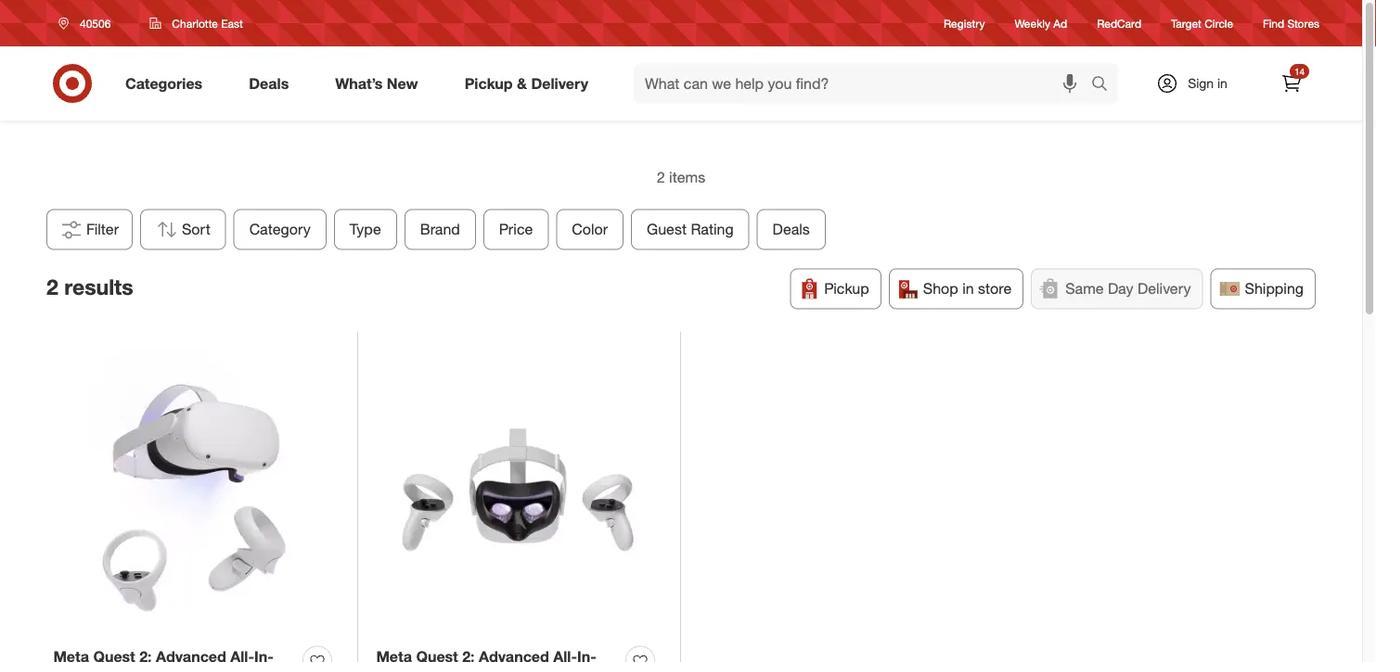 Task type: describe. For each thing, give the bounding box(es) containing it.
14
[[1294, 65, 1305, 77]]

ad
[[1054, 16, 1067, 30]]

stores
[[1288, 16, 1320, 30]]

deals for deals link
[[249, 74, 289, 92]]

redcard link
[[1097, 15, 1141, 31]]

charlotte east button
[[138, 6, 255, 40]]

search
[[1083, 76, 1128, 94]]

deals for deals button
[[773, 220, 810, 238]]

filter button
[[46, 209, 133, 250]]

sign in link
[[1141, 63, 1257, 104]]

What can we help you find? suggestions appear below search field
[[634, 63, 1096, 104]]

2 for 2 results
[[46, 274, 58, 300]]

sort button
[[140, 209, 226, 250]]

pickup for pickup & delivery
[[465, 74, 513, 92]]

results
[[64, 274, 133, 300]]

price button
[[483, 209, 549, 250]]

what's new
[[335, 74, 418, 92]]

circle
[[1205, 16, 1233, 30]]

same day delivery button
[[1031, 269, 1203, 309]]

what's
[[335, 74, 383, 92]]

same day delivery
[[1066, 280, 1191, 298]]

find
[[1263, 16, 1285, 30]]

categories link
[[110, 63, 226, 104]]

2 results
[[46, 274, 133, 300]]

new
[[387, 74, 418, 92]]

pickup for pickup
[[824, 280, 869, 298]]

guest rating
[[647, 220, 734, 238]]

sign in
[[1188, 75, 1228, 91]]

sort
[[182, 220, 211, 238]]

brand
[[420, 220, 460, 238]]

items
[[669, 168, 705, 187]]

14 link
[[1271, 63, 1312, 104]]

2 for 2 items
[[657, 168, 665, 187]]

delivery for pickup & delivery
[[531, 74, 588, 92]]

delivery for same day delivery
[[1138, 280, 1191, 298]]

find stores
[[1263, 16, 1320, 30]]

shop in store button
[[889, 269, 1024, 309]]

weekly ad
[[1015, 16, 1067, 30]]

color
[[572, 220, 608, 238]]

day
[[1108, 280, 1134, 298]]

price
[[499, 220, 533, 238]]



Task type: locate. For each thing, give the bounding box(es) containing it.
sign
[[1188, 75, 1214, 91]]

deals link
[[233, 63, 312, 104]]

40506 button
[[46, 6, 130, 40]]

0 horizontal spatial 2
[[46, 274, 58, 300]]

1 vertical spatial delivery
[[1138, 280, 1191, 298]]

&
[[517, 74, 527, 92]]

in inside sign in link
[[1218, 75, 1228, 91]]

deals button
[[757, 209, 826, 250]]

meta quest 2: advanced all-in-one virtual reality headset - 256gb image
[[376, 350, 662, 636], [376, 350, 662, 636]]

delivery
[[531, 74, 588, 92], [1138, 280, 1191, 298]]

2 left items
[[657, 168, 665, 187]]

1 vertical spatial deals
[[773, 220, 810, 238]]

registry link
[[944, 15, 985, 31]]

0 horizontal spatial in
[[962, 280, 974, 298]]

target circle link
[[1171, 15, 1233, 31]]

what's new link
[[319, 63, 441, 104]]

in for sign
[[1218, 75, 1228, 91]]

1 vertical spatial pickup
[[824, 280, 869, 298]]

find stores link
[[1263, 15, 1320, 31]]

shipping
[[1245, 280, 1304, 298]]

category
[[249, 220, 311, 238]]

1 horizontal spatial in
[[1218, 75, 1228, 91]]

shop
[[923, 280, 958, 298]]

target circle
[[1171, 16, 1233, 30]]

0 horizontal spatial delivery
[[531, 74, 588, 92]]

meta quest 2: advanced all-in-one virtual reality headset - 128gb image
[[53, 350, 339, 636], [53, 350, 339, 636]]

delivery inside button
[[1138, 280, 1191, 298]]

in right sign
[[1218, 75, 1228, 91]]

0 vertical spatial pickup
[[465, 74, 513, 92]]

0 vertical spatial in
[[1218, 75, 1228, 91]]

in inside shop in store button
[[962, 280, 974, 298]]

registry
[[944, 16, 985, 30]]

1 vertical spatial 2
[[46, 274, 58, 300]]

pickup down deals button
[[824, 280, 869, 298]]

2 items
[[657, 168, 705, 187]]

pickup & delivery link
[[449, 63, 612, 104]]

pickup left &
[[465, 74, 513, 92]]

delivery right &
[[531, 74, 588, 92]]

1 horizontal spatial deals
[[773, 220, 810, 238]]

search button
[[1083, 63, 1128, 108]]

filter
[[86, 220, 119, 238]]

guest rating button
[[631, 209, 750, 250]]

color button
[[556, 209, 624, 250]]

2 left 'results'
[[46, 274, 58, 300]]

type
[[350, 220, 381, 238]]

rating
[[691, 220, 734, 238]]

pickup
[[465, 74, 513, 92], [824, 280, 869, 298]]

deals left what's
[[249, 74, 289, 92]]

weekly ad link
[[1015, 15, 1067, 31]]

in left store
[[962, 280, 974, 298]]

1 horizontal spatial pickup
[[824, 280, 869, 298]]

0 vertical spatial delivery
[[531, 74, 588, 92]]

delivery right the 'day'
[[1138, 280, 1191, 298]]

pickup inside button
[[824, 280, 869, 298]]

shop in store
[[923, 280, 1012, 298]]

weekly
[[1015, 16, 1050, 30]]

guest
[[647, 220, 687, 238]]

brand button
[[405, 209, 476, 250]]

east
[[221, 16, 243, 30]]

deals inside button
[[773, 220, 810, 238]]

categories
[[125, 74, 203, 92]]

type button
[[334, 209, 397, 250]]

in
[[1218, 75, 1228, 91], [962, 280, 974, 298]]

charlotte east
[[172, 16, 243, 30]]

0 vertical spatial deals
[[249, 74, 289, 92]]

target
[[1171, 16, 1202, 30]]

pickup & delivery
[[465, 74, 588, 92]]

redcard
[[1097, 16, 1141, 30]]

shipping button
[[1211, 269, 1316, 309]]

1 horizontal spatial delivery
[[1138, 280, 1191, 298]]

1 horizontal spatial 2
[[657, 168, 665, 187]]

0 vertical spatial 2
[[657, 168, 665, 187]]

0 horizontal spatial deals
[[249, 74, 289, 92]]

40506
[[80, 16, 111, 30]]

2
[[657, 168, 665, 187], [46, 274, 58, 300]]

charlotte
[[172, 16, 218, 30]]

deals
[[249, 74, 289, 92], [773, 220, 810, 238]]

in for shop
[[962, 280, 974, 298]]

0 horizontal spatial pickup
[[465, 74, 513, 92]]

store
[[978, 280, 1012, 298]]

pickup button
[[790, 269, 881, 309]]

category button
[[234, 209, 327, 250]]

deals up pickup button
[[773, 220, 810, 238]]

same
[[1066, 280, 1104, 298]]

1 vertical spatial in
[[962, 280, 974, 298]]



Task type: vqa. For each thing, say whether or not it's contained in the screenshot.
all colors + 4 more colors icon
no



